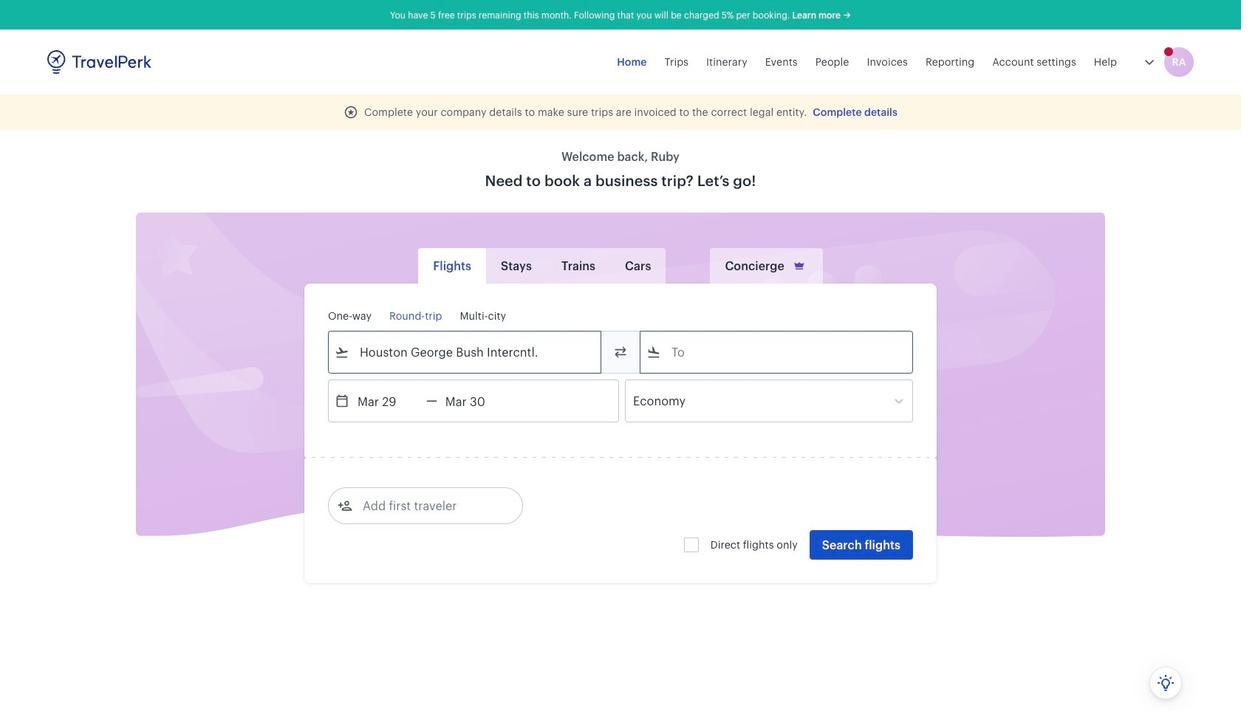 Task type: locate. For each thing, give the bounding box(es) containing it.
Depart text field
[[350, 381, 426, 422]]

Add first traveler search field
[[353, 494, 506, 518]]

From search field
[[350, 341, 582, 364]]



Task type: describe. For each thing, give the bounding box(es) containing it.
To search field
[[661, 341, 894, 364]]

Return text field
[[437, 381, 514, 422]]



